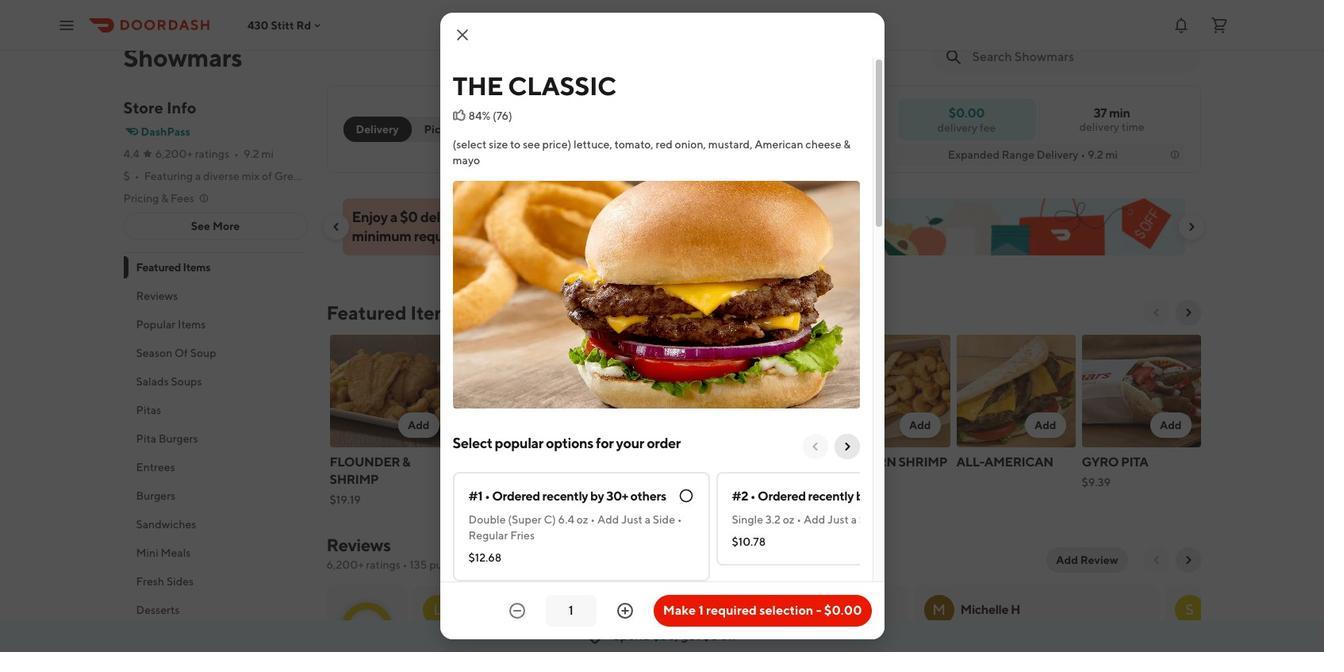Task type: describe. For each thing, give the bounding box(es) containing it.
classic inside dialog
[[508, 71, 617, 101]]

store
[[123, 98, 163, 117]]

all american image
[[957, 335, 1076, 448]]

• right 2/18/23
[[776, 633, 780, 645]]

season
[[136, 347, 172, 360]]

pricing & fees
[[123, 192, 194, 205]]

dashpass
[[141, 125, 190, 138]]

1 horizontal spatial previous button of carousel image
[[1151, 306, 1163, 319]]

price)
[[543, 138, 572, 151]]

• inside reviews 6,200+ ratings • 135 public reviews
[[403, 559, 408, 572]]

close the classic image
[[453, 25, 472, 44]]

spend
[[613, 629, 650, 644]]

world famous fish sandwich $8.39
[[455, 455, 561, 506]]

cheese
[[806, 138, 842, 151]]

• right #2
[[751, 489, 756, 504]]

lashanda
[[459, 603, 515, 618]]

fries inside double (super c) 6.4 oz • add just a side • regular fries
[[511, 530, 535, 542]]

ordered for #2
[[758, 489, 806, 504]]

oz inside double (super c) 6.4 oz • add just a side • regular fries
[[577, 514, 589, 527]]

the inside dialog
[[453, 71, 503, 101]]

items inside heading
[[411, 302, 460, 324]]

1 vertical spatial previous image
[[1151, 554, 1163, 567]]

2/18/23
[[740, 633, 774, 645]]

stitt
[[271, 19, 294, 31]]

& for shrimp
[[403, 455, 411, 470]]

$7.19
[[832, 476, 857, 489]]

shrimp*
[[581, 472, 634, 487]]

enjoy a $0 delivery fee on your first order, $5 subtotal minimum required.
[[352, 209, 682, 244]]

next image for the bottommost 'previous' icon
[[1182, 554, 1195, 567]]

michelle h
[[961, 603, 1021, 618]]

$19.19
[[330, 494, 361, 506]]

open menu image
[[57, 15, 76, 35]]

expanded
[[949, 148, 1000, 161]]

add for the classic
[[784, 419, 806, 432]]

of
[[175, 347, 188, 360]]

first
[[545, 209, 570, 225]]

0 horizontal spatial 9.2
[[244, 148, 259, 160]]

select popular options for your order
[[453, 435, 681, 452]]

sides
[[167, 576, 194, 588]]

order for b
[[827, 633, 853, 645]]

size
[[489, 138, 508, 151]]

review
[[1081, 554, 1119, 567]]

fresh sides button
[[123, 568, 308, 596]]

1 horizontal spatial 4.4
[[355, 619, 378, 637]]

1 vertical spatial the
[[706, 455, 731, 470]]

pita
[[136, 433, 156, 445]]

popcorn shrimp $7.19
[[832, 455, 948, 489]]

pricing
[[123, 192, 159, 205]]

10 photos button
[[1106, 0, 1192, 19]]

flounder
[[330, 455, 400, 470]]

others for #1 • ordered recently by 30+ others
[[631, 489, 667, 504]]

$0
[[400, 209, 418, 225]]

(super
[[508, 514, 542, 527]]

order for l
[[576, 633, 602, 645]]

doordash for l
[[531, 633, 575, 645]]

time
[[1122, 121, 1145, 133]]

10 photos
[[1132, 0, 1182, 13]]

famous
[[506, 455, 561, 470]]

gyro
[[1082, 455, 1119, 470]]

& inside (select size to see price)  lettuce, tomato, red onion, mustard, american cheese & mayo
[[844, 138, 851, 151]]

entrees
[[136, 461, 175, 474]]

your inside "the classic" dialog
[[616, 435, 645, 452]]

by for 20+
[[856, 489, 870, 504]]

sandwiches button
[[123, 510, 308, 539]]

increase quantity by 1 image
[[616, 602, 635, 621]]

american
[[985, 455, 1054, 470]]

see more
[[191, 220, 240, 233]]

0 vertical spatial regular
[[891, 514, 931, 527]]

1 horizontal spatial delivery
[[1037, 148, 1079, 161]]

pita burgers button
[[123, 425, 308, 453]]

• left 9.2 mi
[[234, 148, 239, 160]]

• right 3.2
[[797, 514, 802, 527]]

0 horizontal spatial ratings
[[195, 148, 229, 160]]

• doordash order for b
[[776, 633, 853, 645]]

salads soups button
[[123, 368, 308, 396]]

1
[[699, 603, 704, 618]]

showmars
[[123, 42, 242, 72]]

world famous fish sandwich image
[[455, 335, 574, 448]]

add for all-american
[[1035, 419, 1057, 432]]

$12.68
[[469, 552, 502, 565]]

2 horizontal spatial a
[[851, 514, 857, 527]]

1 horizontal spatial classic
[[733, 455, 786, 470]]

5/17/23
[[489, 633, 523, 645]]

season of soup button
[[123, 339, 308, 368]]

desserts
[[136, 604, 180, 617]]

add button for flounder & shrimp
[[398, 413, 439, 438]]

all-american
[[957, 455, 1054, 470]]

american
[[755, 138, 804, 151]]

notification bell image
[[1172, 15, 1192, 35]]

meals
[[161, 547, 191, 560]]

6,200+ inside reviews 6,200+ ratings • 135 public reviews
[[327, 559, 364, 572]]

430 stitt rd button
[[248, 19, 324, 31]]

mini meals button
[[123, 539, 308, 568]]

calabash
[[581, 455, 649, 470]]

calabash shrimp* $16.79
[[581, 455, 649, 506]]

double
[[469, 514, 506, 527]]

burgers inside "button"
[[159, 433, 198, 445]]

enjoy
[[352, 209, 388, 225]]

your inside enjoy a $0 delivery fee on your first order, $5 subtotal minimum required.
[[514, 209, 543, 225]]

previous image inside "the classic" dialog
[[809, 441, 822, 453]]

Item Search search field
[[973, 48, 1189, 66]]

37
[[1094, 106, 1107, 121]]

135
[[410, 559, 427, 572]]

1 vertical spatial featured items
[[327, 302, 460, 324]]

calabash shrimp* image
[[581, 335, 700, 448]]

3.2
[[766, 514, 781, 527]]

add for calabash shrimp*
[[659, 419, 681, 432]]

• down 20+ at the bottom of page
[[884, 514, 889, 527]]

minimum
[[352, 228, 412, 244]]

• right 5/17/23
[[525, 633, 529, 645]]

reviews for reviews 6,200+ ratings • 135 public reviews
[[327, 535, 391, 556]]

see more button
[[124, 214, 307, 239]]

1 horizontal spatial the classic
[[706, 455, 786, 470]]

d
[[517, 603, 526, 618]]

store info
[[123, 98, 196, 117]]

pricing & fees button
[[123, 191, 210, 206]]

range
[[1002, 148, 1035, 161]]

0 vertical spatial next button of carousel image
[[1186, 221, 1198, 233]]

$9.39
[[1082, 476, 1111, 489]]

expanded range delivery • 9.2 mi image
[[1169, 148, 1182, 161]]

• right $
[[135, 170, 139, 183]]

add button for gyro pita
[[1151, 413, 1192, 438]]

• doordash order for l
[[525, 633, 602, 645]]

required.
[[414, 228, 471, 244]]

reviews 6,200+ ratings • 135 public reviews
[[327, 535, 501, 572]]

brittany
[[710, 603, 755, 618]]

salads
[[136, 375, 169, 388]]

a inside double (super c) 6.4 oz • add just a side • regular fries
[[645, 514, 651, 527]]

0 vertical spatial previous button of carousel image
[[330, 221, 343, 233]]

0 horizontal spatial mi
[[262, 148, 274, 160]]

items up "reviews" button
[[183, 261, 210, 274]]

add review
[[1057, 554, 1119, 567]]

$ •
[[123, 170, 139, 183]]

next image for 'previous' icon inside the "the classic" dialog
[[841, 441, 854, 453]]

entrees button
[[123, 453, 308, 482]]

#1 • ordered recently by 30+ others
[[469, 489, 667, 504]]

salads soups
[[136, 375, 202, 388]]

0 vertical spatial fries
[[933, 514, 957, 527]]

l
[[434, 602, 442, 618]]

make 1 required selection - $0.00 button
[[654, 595, 872, 627]]

1 horizontal spatial mi
[[1106, 148, 1118, 161]]

add for popcorn shrimp
[[910, 419, 932, 432]]

world
[[455, 455, 504, 470]]



Task type: locate. For each thing, give the bounding box(es) containing it.
onion,
[[675, 138, 706, 151]]

0 vertical spatial ratings
[[195, 148, 229, 160]]

reviews down $19.19
[[327, 535, 391, 556]]

featured items heading
[[327, 300, 460, 325]]

$0.00 inside button
[[825, 603, 862, 618]]

1 horizontal spatial by
[[856, 489, 870, 504]]

0 vertical spatial the classic
[[453, 71, 617, 101]]

oz right 3.2
[[783, 514, 795, 527]]

recently down $7.19
[[808, 489, 854, 504]]

add inside double (super c) 6.4 oz • add just a side • regular fries
[[598, 514, 619, 527]]

2 vertical spatial &
[[403, 455, 411, 470]]

delivery
[[1080, 121, 1120, 133], [938, 121, 978, 134], [421, 209, 470, 225]]

1 add button from the left
[[398, 413, 439, 438]]

by for 30+
[[591, 489, 604, 504]]

select promotional banner element
[[742, 256, 786, 284]]

just inside double (super c) 6.4 oz • add just a side • regular fries
[[622, 514, 643, 527]]

$5 inside enjoy a $0 delivery fee on your first order, $5 subtotal minimum required.
[[611, 209, 628, 225]]

fries down (super on the left of page
[[511, 530, 535, 542]]

add button for the classic
[[775, 413, 816, 438]]

0 vertical spatial reviews
[[136, 290, 178, 302]]

see
[[523, 138, 540, 151]]

next image
[[841, 441, 854, 453], [1182, 554, 1195, 567]]

previous image up #2 • ordered recently by 20+ others
[[809, 441, 822, 453]]

on
[[496, 209, 512, 225]]

0 items, open order cart image
[[1211, 15, 1230, 35]]

0 vertical spatial delivery
[[356, 123, 399, 136]]

2 add button from the left
[[649, 413, 690, 438]]

& inside flounder & shrimp $19.19
[[403, 455, 411, 470]]

30+
[[607, 489, 629, 504]]

reviews inside reviews 6,200+ ratings • 135 public reviews
[[327, 535, 391, 556]]

season of soup
[[136, 347, 216, 360]]

Delivery radio
[[343, 117, 412, 142]]

the classic up #2
[[706, 455, 786, 470]]

0 horizontal spatial ordered
[[492, 489, 540, 504]]

others for #2 • ordered recently by 20+ others
[[897, 489, 932, 504]]

1 vertical spatial $0.00
[[825, 603, 862, 618]]

1 vertical spatial delivery
[[1037, 148, 1079, 161]]

a left $0
[[390, 209, 398, 225]]

0 horizontal spatial featured
[[136, 261, 181, 274]]

reviews inside button
[[136, 290, 178, 302]]

to
[[510, 138, 521, 151]]

featured inside heading
[[327, 302, 407, 324]]

fee up expanded
[[980, 121, 997, 134]]

1 horizontal spatial next image
[[1182, 554, 1195, 567]]

add button for calabash shrimp*
[[649, 413, 690, 438]]

shrimp left all-
[[899, 455, 948, 470]]

pita burgers
[[136, 433, 198, 445]]

0 vertical spatial featured
[[136, 261, 181, 274]]

0 horizontal spatial by
[[591, 489, 604, 504]]

reviews
[[463, 559, 501, 572]]

rd
[[297, 19, 311, 31]]

2 side from the left
[[860, 514, 882, 527]]

shrimp inside popcorn shrimp $7.19
[[899, 455, 948, 470]]

& left fees
[[161, 192, 168, 205]]

the classic dialog
[[440, 13, 974, 653]]

previous image right 'review'
[[1151, 554, 1163, 567]]

6.4
[[559, 514, 575, 527]]

1 vertical spatial your
[[616, 435, 645, 452]]

0 vertical spatial shrimp
[[899, 455, 948, 470]]

9.2
[[244, 148, 259, 160], [1088, 148, 1104, 161]]

next image up "popcorn"
[[841, 441, 854, 453]]

37 min delivery time
[[1080, 106, 1145, 133]]

by
[[591, 489, 604, 504], [856, 489, 870, 504]]

regular
[[891, 514, 931, 527], [469, 530, 508, 542]]

1 recently from the left
[[543, 489, 588, 504]]

soups
[[171, 375, 202, 388]]

6 add button from the left
[[1151, 413, 1192, 438]]

add button for all-american
[[1026, 413, 1067, 438]]

order methods option group
[[343, 117, 473, 142]]

0 horizontal spatial classic
[[508, 71, 617, 101]]

featured up popular
[[136, 261, 181, 274]]

ordered for #1
[[492, 489, 540, 504]]

previous button of carousel image
[[330, 221, 343, 233], [1151, 306, 1163, 319]]

(select size to see price)  lettuce, tomato, red onion, mustard, american cheese & mayo
[[453, 138, 851, 167]]

$0.00 delivery fee
[[938, 105, 997, 134]]

decrease quantity by 1 image
[[508, 602, 527, 621]]

just down 30+
[[622, 514, 643, 527]]

items up the of
[[178, 318, 206, 331]]

1 others from the left
[[631, 489, 667, 504]]

1 vertical spatial $5
[[703, 629, 719, 644]]

0 vertical spatial previous image
[[809, 441, 822, 453]]

m
[[933, 602, 946, 618]]

classic up #2
[[733, 455, 786, 470]]

options
[[546, 435, 594, 452]]

1 horizontal spatial featured items
[[327, 302, 460, 324]]

• left 135
[[403, 559, 408, 572]]

delivery inside option
[[356, 123, 399, 136]]

1 vertical spatial ratings
[[366, 559, 401, 572]]

• doordash order down current quantity is 1 number field
[[525, 633, 602, 645]]

sandwiches
[[136, 518, 196, 531]]

1 by from the left
[[591, 489, 604, 504]]

spend $35, get $5 off
[[613, 629, 737, 644]]

1 horizontal spatial 9.2
[[1088, 148, 1104, 161]]

0 vertical spatial classic
[[508, 71, 617, 101]]

& inside button
[[161, 192, 168, 205]]

1 horizontal spatial ratings
[[366, 559, 401, 572]]

& for fees
[[161, 192, 168, 205]]

pita
[[1122, 455, 1149, 470]]

a down #2 • ordered recently by 20+ others
[[851, 514, 857, 527]]

1 horizontal spatial just
[[828, 514, 849, 527]]

0 horizontal spatial recently
[[543, 489, 588, 504]]

& right cheese
[[844, 138, 851, 151]]

0 horizontal spatial your
[[514, 209, 543, 225]]

2 ordered from the left
[[758, 489, 806, 504]]

#2 • ordered recently by 20+ others
[[732, 489, 932, 504]]

add for flounder & shrimp
[[408, 419, 430, 432]]

1 side from the left
[[653, 514, 676, 527]]

0 horizontal spatial oz
[[577, 514, 589, 527]]

2 • doordash order from the left
[[776, 633, 853, 645]]

expanded range delivery • 9.2 mi
[[949, 148, 1118, 161]]

add button for popcorn shrimp
[[900, 413, 941, 438]]

1 vertical spatial featured
[[327, 302, 407, 324]]

3 add button from the left
[[775, 413, 816, 438]]

regular inside double (super c) 6.4 oz • add just a side • regular fries
[[469, 530, 508, 542]]

& right flounder
[[403, 455, 411, 470]]

• down 37 min delivery time
[[1081, 148, 1086, 161]]

others right 30+
[[631, 489, 667, 504]]

$8.39
[[455, 494, 484, 506]]

recently
[[543, 489, 588, 504], [808, 489, 854, 504]]

delivery inside enjoy a $0 delivery fee on your first order, $5 subtotal minimum required.
[[421, 209, 470, 225]]

2 doordash from the left
[[782, 633, 826, 645]]

doordash down -
[[782, 633, 826, 645]]

flounder & shrimp image
[[330, 335, 449, 448]]

reviews for reviews
[[136, 290, 178, 302]]

popcorn shrimp image
[[832, 335, 951, 448]]

a inside enjoy a $0 delivery fee on your first order, $5 subtotal minimum required.
[[390, 209, 398, 225]]

$0.00 inside $0.00 delivery fee
[[949, 105, 985, 120]]

gyro pita $9.39
[[1082, 455, 1149, 489]]

$0.00
[[949, 105, 985, 120], [825, 603, 862, 618]]

$35,
[[653, 629, 679, 644]]

1 horizontal spatial reviews
[[327, 535, 391, 556]]

brittany j
[[710, 603, 764, 618]]

0 vertical spatial your
[[514, 209, 543, 225]]

1 vertical spatial next button of carousel image
[[1182, 306, 1195, 319]]

2 order from the left
[[827, 633, 853, 645]]

0 vertical spatial 4.4
[[123, 148, 140, 160]]

burgers right pita
[[159, 433, 198, 445]]

2 horizontal spatial delivery
[[1080, 121, 1120, 133]]

• left single
[[678, 514, 682, 527]]

gyro pita image
[[1082, 335, 1201, 448]]

0 vertical spatial $0.00
[[949, 105, 985, 120]]

just down #2 • ordered recently by 20+ others
[[828, 514, 849, 527]]

add review button
[[1047, 548, 1128, 573]]

2 recently from the left
[[808, 489, 854, 504]]

delivery left pickup option
[[356, 123, 399, 136]]

sandwich
[[486, 472, 557, 487]]

430
[[248, 19, 269, 31]]

by left 20+ at the bottom of page
[[856, 489, 870, 504]]

fee inside enjoy a $0 delivery fee on your first order, $5 subtotal minimum required.
[[473, 209, 493, 225]]

0 vertical spatial $5
[[611, 209, 628, 225]]

1 oz from the left
[[577, 514, 589, 527]]

1 horizontal spatial delivery
[[938, 121, 978, 134]]

0 horizontal spatial side
[[653, 514, 676, 527]]

delivery right range
[[1037, 148, 1079, 161]]

-
[[817, 603, 822, 618]]

featured items down "minimum"
[[327, 302, 460, 324]]

0 vertical spatial next image
[[841, 441, 854, 453]]

0 horizontal spatial &
[[161, 192, 168, 205]]

delivery up expanded
[[938, 121, 978, 134]]

$10.78
[[732, 536, 766, 549]]

0 horizontal spatial fries
[[511, 530, 535, 542]]

9.2 right 6,200+ ratings •
[[244, 148, 259, 160]]

$5 right the 'order,'
[[611, 209, 628, 225]]

for
[[596, 435, 614, 452]]

1 vertical spatial next image
[[1182, 554, 1195, 567]]

0 horizontal spatial previous button of carousel image
[[330, 221, 343, 233]]

previous image
[[809, 441, 822, 453], [1151, 554, 1163, 567]]

ordered down sandwich
[[492, 489, 540, 504]]

0 vertical spatial &
[[844, 138, 851, 151]]

1 vertical spatial 6,200+
[[327, 559, 364, 572]]

0 horizontal spatial the
[[453, 71, 503, 101]]

• doordash order down -
[[776, 633, 853, 645]]

mi down 37 min delivery time
[[1106, 148, 1118, 161]]

• right #1
[[485, 489, 490, 504]]

side inside double (super c) 6.4 oz • add just a side • regular fries
[[653, 514, 676, 527]]

1 vertical spatial fee
[[473, 209, 493, 225]]

6,200+ down reviews link
[[327, 559, 364, 572]]

1 horizontal spatial regular
[[891, 514, 931, 527]]

featured down "minimum"
[[327, 302, 407, 324]]

1 vertical spatial &
[[161, 192, 168, 205]]

$5
[[611, 209, 628, 225], [703, 629, 719, 644]]

0 horizontal spatial 6,200+
[[155, 148, 193, 160]]

your
[[514, 209, 543, 225], [616, 435, 645, 452]]

9.2 down 37 min delivery time
[[1088, 148, 1104, 161]]

recently for 20+
[[808, 489, 854, 504]]

the classic image
[[706, 335, 825, 448]]

next button of carousel image
[[1186, 221, 1198, 233], [1182, 306, 1195, 319]]

fish
[[455, 472, 484, 487]]

burgers down entrees
[[136, 490, 176, 502]]

0 vertical spatial the
[[453, 71, 503, 101]]

classic
[[508, 71, 617, 101], [733, 455, 786, 470]]

ratings inside reviews 6,200+ ratings • 135 public reviews
[[366, 559, 401, 572]]

$0.00 right -
[[825, 603, 862, 618]]

red
[[656, 138, 673, 151]]

ordered up 3.2
[[758, 489, 806, 504]]

$0.00 up expanded
[[949, 105, 985, 120]]

0 horizontal spatial shrimp
[[330, 472, 379, 487]]

delivery left the time
[[1080, 121, 1120, 133]]

0 horizontal spatial just
[[622, 514, 643, 527]]

0 horizontal spatial a
[[390, 209, 398, 225]]

1 horizontal spatial ordered
[[758, 489, 806, 504]]

order,
[[572, 209, 609, 225]]

b
[[684, 602, 694, 618]]

1 horizontal spatial $5
[[703, 629, 719, 644]]

the classic up (76)
[[453, 71, 617, 101]]

reviews button
[[123, 282, 308, 310]]

delivery up required.
[[421, 209, 470, 225]]

pickup
[[424, 123, 460, 136]]

0 horizontal spatial reviews
[[136, 290, 178, 302]]

1 order from the left
[[576, 633, 602, 645]]

featured
[[136, 261, 181, 274], [327, 302, 407, 324]]

reviews up popular
[[136, 290, 178, 302]]

selection
[[760, 603, 814, 618]]

next image up s
[[1182, 554, 1195, 567]]

1 horizontal spatial a
[[645, 514, 651, 527]]

mustard,
[[709, 138, 753, 151]]

fee
[[980, 121, 997, 134], [473, 209, 493, 225]]

1 horizontal spatial recently
[[808, 489, 854, 504]]

a down calabash shrimp* $16.79
[[645, 514, 651, 527]]

doordash for b
[[782, 633, 826, 645]]

1 vertical spatial previous button of carousel image
[[1151, 306, 1163, 319]]

michelle
[[961, 603, 1009, 618]]

doordash down current quantity is 1 number field
[[531, 633, 575, 645]]

fee inside $0.00 delivery fee
[[980, 121, 997, 134]]

pitas
[[136, 404, 161, 417]]

doordash
[[531, 633, 575, 645], [782, 633, 826, 645]]

required
[[707, 603, 757, 618]]

classic up price)
[[508, 71, 617, 101]]

1 vertical spatial reviews
[[327, 535, 391, 556]]

1 horizontal spatial shrimp
[[899, 455, 948, 470]]

info
[[167, 98, 196, 117]]

1 horizontal spatial featured
[[327, 302, 407, 324]]

ratings down reviews link
[[366, 559, 401, 572]]

0 vertical spatial 6,200+
[[155, 148, 193, 160]]

regular down 20+ at the bottom of page
[[891, 514, 931, 527]]

your up "calabash"
[[616, 435, 645, 452]]

add for gyro pita
[[1161, 419, 1182, 432]]

0 horizontal spatial fee
[[473, 209, 493, 225]]

0 horizontal spatial delivery
[[356, 123, 399, 136]]

1 horizontal spatial $0.00
[[949, 105, 985, 120]]

0 vertical spatial fee
[[980, 121, 997, 134]]

0 horizontal spatial order
[[576, 633, 602, 645]]

1 • doordash order from the left
[[525, 633, 602, 645]]

just
[[622, 514, 643, 527], [828, 514, 849, 527]]

• down $16.79
[[591, 514, 596, 527]]

2 by from the left
[[856, 489, 870, 504]]

popular
[[495, 435, 544, 452]]

the classic inside dialog
[[453, 71, 617, 101]]

1 ordered from the left
[[492, 489, 540, 504]]

2 horizontal spatial &
[[844, 138, 851, 151]]

0 vertical spatial burgers
[[159, 433, 198, 445]]

1 horizontal spatial side
[[860, 514, 882, 527]]

2 others from the left
[[897, 489, 932, 504]]

off
[[721, 629, 737, 644]]

others right 20+ at the bottom of page
[[897, 489, 932, 504]]

1 vertical spatial fries
[[511, 530, 535, 542]]

add button
[[398, 413, 439, 438], [649, 413, 690, 438], [775, 413, 816, 438], [900, 413, 941, 438], [1026, 413, 1067, 438], [1151, 413, 1192, 438]]

burgers inside button
[[136, 490, 176, 502]]

0 horizontal spatial featured items
[[136, 261, 210, 274]]

all-
[[957, 455, 985, 470]]

reviews link
[[327, 535, 391, 556]]

add inside add review button
[[1057, 554, 1079, 567]]

10
[[1132, 0, 1144, 13]]

2 oz from the left
[[783, 514, 795, 527]]

popular
[[136, 318, 176, 331]]

Pickup radio
[[402, 117, 473, 142]]

shrimp down flounder
[[330, 472, 379, 487]]

single
[[732, 514, 764, 527]]

ratings left 9.2 mi
[[195, 148, 229, 160]]

$5 left off
[[703, 629, 719, 644]]

(76)
[[493, 110, 513, 122]]

1 vertical spatial burgers
[[136, 490, 176, 502]]

1 vertical spatial shrimp
[[330, 472, 379, 487]]

recently up 6.4
[[543, 489, 588, 504]]

your right on
[[514, 209, 543, 225]]

1 vertical spatial 4.4
[[355, 619, 378, 637]]

fees
[[171, 192, 194, 205]]

1 horizontal spatial your
[[616, 435, 645, 452]]

delivery inside $0.00 delivery fee
[[938, 121, 978, 134]]

mi right 6,200+ ratings •
[[262, 148, 274, 160]]

1 just from the left
[[622, 514, 643, 527]]

1 horizontal spatial 6,200+
[[327, 559, 364, 572]]

1 vertical spatial classic
[[733, 455, 786, 470]]

featured items down see
[[136, 261, 210, 274]]

1 horizontal spatial fries
[[933, 514, 957, 527]]

fries down all-
[[933, 514, 957, 527]]

add
[[408, 419, 430, 432], [659, 419, 681, 432], [784, 419, 806, 432], [910, 419, 932, 432], [1035, 419, 1057, 432], [1161, 419, 1182, 432], [598, 514, 619, 527], [804, 514, 826, 527], [1057, 554, 1079, 567]]

recently for 30+
[[543, 489, 588, 504]]

20+
[[872, 489, 894, 504]]

1 vertical spatial regular
[[469, 530, 508, 542]]

1 horizontal spatial doordash
[[782, 633, 826, 645]]

2 just from the left
[[828, 514, 849, 527]]

next image inside "the classic" dialog
[[841, 441, 854, 453]]

Current quantity is 1 number field
[[556, 603, 587, 620]]

by down the "shrimp*"
[[591, 489, 604, 504]]

4 add button from the left
[[900, 413, 941, 438]]

delivery inside 37 min delivery time
[[1080, 121, 1120, 133]]

$
[[123, 170, 130, 183]]

5 add button from the left
[[1026, 413, 1067, 438]]

6,200+ down the "dashpass"
[[155, 148, 193, 160]]

1 horizontal spatial the
[[706, 455, 731, 470]]

oz right 6.4
[[577, 514, 589, 527]]

shrimp inside flounder & shrimp $19.19
[[330, 472, 379, 487]]

regular down double
[[469, 530, 508, 542]]

items down required.
[[411, 302, 460, 324]]

1 doordash from the left
[[531, 633, 575, 645]]

photos
[[1146, 0, 1182, 13]]

mini meals
[[136, 547, 191, 560]]

min
[[1110, 106, 1131, 121]]

0 horizontal spatial delivery
[[421, 209, 470, 225]]

fee left on
[[473, 209, 493, 225]]

items inside button
[[178, 318, 206, 331]]



Task type: vqa. For each thing, say whether or not it's contained in the screenshot.
(484) at left
no



